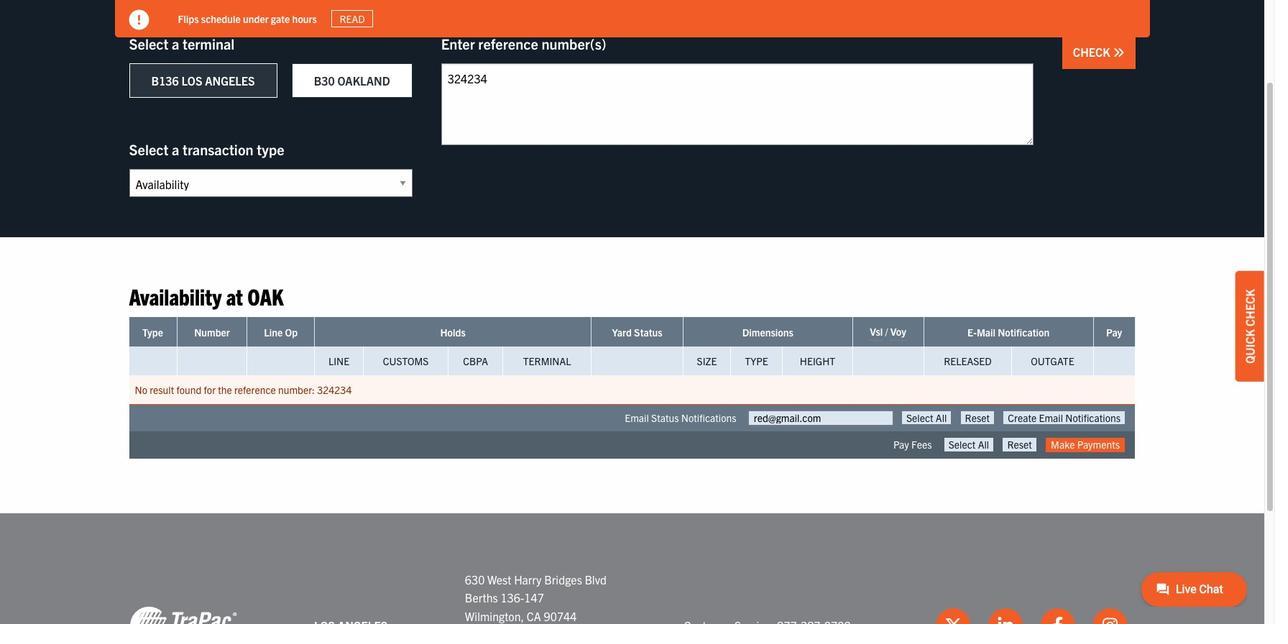 Task type: describe. For each thing, give the bounding box(es) containing it.
136-
[[501, 590, 524, 605]]

Enter reference number(s) text field
[[441, 63, 1034, 145]]

number
[[194, 326, 230, 339]]

b30 oakland
[[314, 73, 390, 88]]

0 vertical spatial type
[[142, 326, 163, 339]]

status for email
[[651, 412, 679, 424]]

1 vertical spatial check
[[1243, 289, 1258, 327]]

147
[[524, 590, 544, 605]]

b136
[[151, 73, 179, 88]]

number(s)
[[542, 35, 607, 52]]

oak
[[248, 282, 284, 310]]

outgate
[[1031, 355, 1075, 368]]

bridges
[[544, 572, 582, 586]]

number:
[[278, 384, 315, 396]]

flips
[[178, 12, 199, 25]]

gate
[[271, 12, 290, 25]]

e-
[[968, 326, 977, 339]]

vsl / voy
[[870, 325, 907, 338]]

email status notifications
[[625, 412, 737, 424]]

check button
[[1063, 35, 1136, 69]]

customs
[[383, 355, 429, 368]]

make payments
[[1051, 438, 1120, 451]]

notification
[[998, 326, 1050, 339]]

angeles
[[205, 73, 255, 88]]

read
[[340, 12, 365, 25]]

select for select a transaction type
[[129, 140, 169, 158]]

oakland
[[337, 73, 390, 88]]

no result found for the reference number: 324234
[[135, 384, 352, 396]]

1 horizontal spatial type
[[745, 355, 768, 368]]

footer containing 630 west harry bridges blvd
[[0, 513, 1265, 624]]

availability at oak
[[129, 282, 284, 310]]

los angeles image
[[129, 606, 237, 624]]

solid image
[[1113, 47, 1125, 58]]

line for line op
[[264, 326, 283, 339]]

630 west harry bridges blvd berths 136-147 wilmington, ca 90744
[[465, 572, 607, 623]]

pay for pay fees
[[894, 438, 909, 451]]

result
[[150, 384, 174, 396]]

op
[[285, 326, 298, 339]]

pay fees
[[894, 438, 932, 451]]

mail
[[977, 326, 996, 339]]

quick check link
[[1236, 271, 1265, 382]]

vsl
[[870, 325, 883, 338]]

ca
[[527, 609, 541, 623]]

0 horizontal spatial reference
[[234, 384, 276, 396]]

at
[[226, 282, 243, 310]]

email
[[625, 412, 649, 424]]

make payments link
[[1046, 438, 1125, 452]]

a for terminal
[[172, 35, 179, 52]]

terminal
[[183, 35, 235, 52]]

solid image
[[129, 10, 149, 30]]

pay for pay
[[1107, 326, 1123, 339]]

transaction
[[183, 140, 254, 158]]

found
[[176, 384, 202, 396]]

height
[[800, 355, 836, 368]]

dimensions
[[743, 326, 794, 339]]

the
[[218, 384, 232, 396]]

voy
[[891, 325, 907, 338]]

select a transaction type
[[129, 140, 284, 158]]

hours
[[292, 12, 317, 25]]

quick
[[1243, 329, 1258, 364]]

berths
[[465, 590, 498, 605]]

line op
[[264, 326, 298, 339]]

0 vertical spatial reference
[[478, 35, 538, 52]]



Task type: vqa. For each thing, say whether or not it's contained in the screenshot.
menu bar
no



Task type: locate. For each thing, give the bounding box(es) containing it.
type down dimensions
[[745, 355, 768, 368]]

flips schedule under gate hours
[[178, 12, 317, 25]]

0 vertical spatial pay
[[1107, 326, 1123, 339]]

select for select a terminal
[[129, 35, 169, 52]]

status right email
[[651, 412, 679, 424]]

1 vertical spatial pay
[[894, 438, 909, 451]]

0 horizontal spatial line
[[264, 326, 283, 339]]

size
[[697, 355, 717, 368]]

0 vertical spatial check
[[1073, 45, 1113, 59]]

line left op
[[264, 326, 283, 339]]

a left transaction
[[172, 140, 179, 158]]

released
[[944, 355, 992, 368]]

no
[[135, 384, 147, 396]]

fees
[[912, 438, 932, 451]]

yard status
[[612, 326, 663, 339]]

notifications
[[681, 412, 737, 424]]

1 horizontal spatial reference
[[478, 35, 538, 52]]

1 horizontal spatial pay
[[1107, 326, 1123, 339]]

0 vertical spatial status
[[634, 326, 663, 339]]

0 vertical spatial line
[[264, 326, 283, 339]]

read link
[[331, 10, 373, 27]]

terminal
[[523, 355, 571, 368]]

line for line
[[329, 355, 350, 368]]

pay
[[1107, 326, 1123, 339], [894, 438, 909, 451]]

reference right the
[[234, 384, 276, 396]]

line
[[264, 326, 283, 339], [329, 355, 350, 368]]

status for yard
[[634, 326, 663, 339]]

324234
[[317, 384, 352, 396]]

availability
[[129, 282, 222, 310]]

a for transaction
[[172, 140, 179, 158]]

2 select from the top
[[129, 140, 169, 158]]

enter
[[441, 35, 475, 52]]

quick check
[[1243, 289, 1258, 364]]

1 horizontal spatial check
[[1243, 289, 1258, 327]]

status
[[634, 326, 663, 339], [651, 412, 679, 424]]

0 vertical spatial select
[[129, 35, 169, 52]]

1 vertical spatial select
[[129, 140, 169, 158]]

blvd
[[585, 572, 607, 586]]

1 vertical spatial type
[[745, 355, 768, 368]]

None button
[[902, 412, 952, 425], [961, 412, 994, 425], [1004, 412, 1125, 425], [945, 438, 994, 451], [1003, 438, 1037, 451], [902, 412, 952, 425], [961, 412, 994, 425], [1004, 412, 1125, 425], [945, 438, 994, 451], [1003, 438, 1037, 451]]

footer
[[0, 513, 1265, 624]]

1 a from the top
[[172, 35, 179, 52]]

a
[[172, 35, 179, 52], [172, 140, 179, 158]]

status right yard
[[634, 326, 663, 339]]

select a terminal
[[129, 35, 235, 52]]

holds
[[440, 326, 466, 339]]

yard
[[612, 326, 632, 339]]

1 vertical spatial a
[[172, 140, 179, 158]]

1 vertical spatial reference
[[234, 384, 276, 396]]

select down solid image
[[129, 35, 169, 52]]

reference right the enter
[[478, 35, 538, 52]]

e-mail notification
[[968, 326, 1050, 339]]

reference
[[478, 35, 538, 52], [234, 384, 276, 396]]

harry
[[514, 572, 542, 586]]

los
[[181, 73, 202, 88]]

2 a from the top
[[172, 140, 179, 158]]

0 vertical spatial a
[[172, 35, 179, 52]]

a down flips
[[172, 35, 179, 52]]

cbpa
[[463, 355, 488, 368]]

wilmington,
[[465, 609, 524, 623]]

make
[[1051, 438, 1075, 451]]

0 horizontal spatial check
[[1073, 45, 1113, 59]]

type
[[142, 326, 163, 339], [745, 355, 768, 368]]

630
[[465, 572, 485, 586]]

90744
[[544, 609, 577, 623]]

1 horizontal spatial line
[[329, 355, 350, 368]]

under
[[243, 12, 269, 25]]

type
[[257, 140, 284, 158]]

payments
[[1078, 438, 1120, 451]]

type down availability
[[142, 326, 163, 339]]

for
[[204, 384, 216, 396]]

Your Email email field
[[749, 412, 893, 425]]

1 select from the top
[[129, 35, 169, 52]]

1 vertical spatial line
[[329, 355, 350, 368]]

check inside button
[[1073, 45, 1113, 59]]

west
[[488, 572, 512, 586]]

0 horizontal spatial pay
[[894, 438, 909, 451]]

schedule
[[201, 12, 241, 25]]

b30
[[314, 73, 335, 88]]

enter reference number(s)
[[441, 35, 607, 52]]

b136 los angeles
[[151, 73, 255, 88]]

select
[[129, 35, 169, 52], [129, 140, 169, 158]]

/
[[885, 325, 888, 338]]

select left transaction
[[129, 140, 169, 158]]

line up 324234
[[329, 355, 350, 368]]

check
[[1073, 45, 1113, 59], [1243, 289, 1258, 327]]

1 vertical spatial status
[[651, 412, 679, 424]]

0 horizontal spatial type
[[142, 326, 163, 339]]



